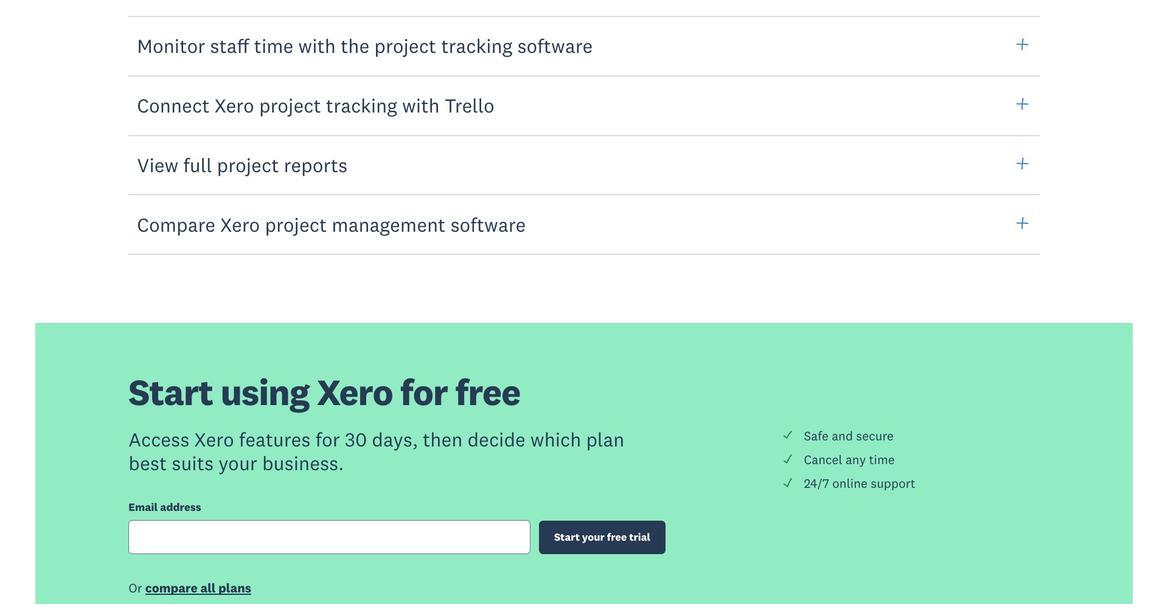 Task type: describe. For each thing, give the bounding box(es) containing it.
included image for safe and secure
[[783, 430, 794, 441]]

address
[[160, 500, 201, 514]]

the
[[341, 34, 370, 58]]

email address
[[129, 500, 201, 514]]

for for 30
[[316, 427, 340, 452]]

staff
[[210, 34, 249, 58]]

trial
[[629, 530, 651, 544]]

24/7 online support
[[804, 475, 916, 492]]

view
[[137, 153, 178, 177]]

for for free
[[400, 370, 448, 415]]

project for management
[[265, 212, 327, 236]]

best
[[129, 451, 167, 475]]

management
[[332, 212, 446, 236]]

start for start using xero for free
[[129, 370, 213, 415]]

time for staff
[[254, 34, 293, 58]]

decide
[[468, 427, 526, 452]]

xero for management
[[220, 212, 260, 236]]

compare all plans link
[[145, 580, 251, 599]]

1 vertical spatial software
[[451, 212, 526, 236]]

start your free trial
[[554, 530, 651, 544]]

included image
[[783, 477, 794, 488]]

project for tracking
[[259, 93, 321, 117]]

days,
[[372, 427, 418, 452]]

24/7
[[804, 475, 829, 492]]

connect
[[137, 93, 210, 117]]

using
[[221, 370, 309, 415]]

or compare all plans
[[129, 580, 251, 596]]

trello
[[445, 93, 495, 117]]

view full project reports button
[[129, 134, 1040, 196]]

all
[[201, 580, 216, 596]]

monitor staff time with the project tracking software button
[[129, 15, 1040, 77]]

your inside button
[[582, 530, 605, 544]]

connect xero project tracking with trello button
[[129, 75, 1040, 136]]

start your free trial button
[[539, 521, 666, 554]]

view full project reports
[[137, 153, 348, 177]]

xero for tracking
[[215, 93, 254, 117]]

cancel any time
[[804, 452, 895, 468]]

plan
[[586, 427, 625, 452]]



Task type: vqa. For each thing, say whether or not it's contained in the screenshot.
middle now
no



Task type: locate. For each thing, give the bounding box(es) containing it.
0 vertical spatial for
[[400, 370, 448, 415]]

safe
[[804, 428, 829, 445]]

0 horizontal spatial start
[[129, 370, 213, 415]]

xero for for
[[194, 427, 234, 452]]

time for any
[[869, 452, 895, 468]]

xero up 30
[[317, 370, 393, 415]]

your right suits
[[219, 451, 257, 475]]

included image for cancel any time
[[783, 453, 794, 464]]

start inside button
[[554, 530, 580, 544]]

with left trello
[[402, 93, 440, 117]]

xero down view full project reports
[[220, 212, 260, 236]]

safe and secure
[[804, 428, 894, 445]]

0 vertical spatial software
[[517, 34, 593, 58]]

1 horizontal spatial tracking
[[441, 34, 513, 58]]

email
[[129, 500, 158, 514]]

included image left safe
[[783, 430, 794, 441]]

your inside 'access xero features for 30 days, then decide which plan best suits your business.'
[[219, 451, 257, 475]]

1 horizontal spatial time
[[869, 452, 895, 468]]

project
[[374, 34, 436, 58], [259, 93, 321, 117], [217, 153, 279, 177], [265, 212, 327, 236]]

tracking
[[441, 34, 513, 58], [326, 93, 397, 117]]

your
[[219, 451, 257, 475], [582, 530, 605, 544]]

30
[[345, 427, 367, 452]]

with inside monitor staff time with the project tracking software dropdown button
[[298, 34, 336, 58]]

time
[[254, 34, 293, 58], [869, 452, 895, 468]]

1 horizontal spatial free
[[607, 530, 627, 544]]

1 vertical spatial start
[[554, 530, 580, 544]]

0 horizontal spatial your
[[219, 451, 257, 475]]

0 vertical spatial your
[[219, 451, 257, 475]]

free up decide
[[455, 370, 520, 415]]

tracking inside 'connect xero project tracking with trello' dropdown button
[[326, 93, 397, 117]]

features
[[239, 427, 311, 452]]

compare xero project management software
[[137, 212, 526, 236]]

xero down staff
[[215, 93, 254, 117]]

connect xero project tracking with trello
[[137, 93, 495, 117]]

2 included image from the top
[[783, 453, 794, 464]]

online
[[833, 475, 868, 492]]

compare
[[145, 580, 198, 596]]

1 horizontal spatial for
[[400, 370, 448, 415]]

software
[[517, 34, 593, 58], [451, 212, 526, 236]]

time inside dropdown button
[[254, 34, 293, 58]]

reports
[[284, 153, 348, 177]]

1 vertical spatial free
[[607, 530, 627, 544]]

1 vertical spatial time
[[869, 452, 895, 468]]

start for start your free trial
[[554, 530, 580, 544]]

for up the then
[[400, 370, 448, 415]]

compare
[[137, 212, 215, 236]]

1 horizontal spatial start
[[554, 530, 580, 544]]

suits
[[172, 451, 214, 475]]

with inside 'connect xero project tracking with trello' dropdown button
[[402, 93, 440, 117]]

monitor
[[137, 34, 205, 58]]

project for reports
[[217, 153, 279, 177]]

start
[[129, 370, 213, 415], [554, 530, 580, 544]]

and
[[832, 428, 853, 445]]

1 included image from the top
[[783, 430, 794, 441]]

tracking inside monitor staff time with the project tracking software dropdown button
[[441, 34, 513, 58]]

0 vertical spatial included image
[[783, 430, 794, 441]]

tracking down monitor staff time with the project tracking software
[[326, 93, 397, 117]]

0 vertical spatial tracking
[[441, 34, 513, 58]]

then
[[423, 427, 463, 452]]

1 horizontal spatial with
[[402, 93, 440, 117]]

which
[[531, 427, 581, 452]]

1 vertical spatial for
[[316, 427, 340, 452]]

access xero features for 30 days, then decide which plan best suits your business.
[[129, 427, 625, 475]]

business.
[[262, 451, 344, 475]]

support
[[871, 475, 916, 492]]

included image
[[783, 430, 794, 441], [783, 453, 794, 464]]

1 vertical spatial tracking
[[326, 93, 397, 117]]

free inside button
[[607, 530, 627, 544]]

0 horizontal spatial with
[[298, 34, 336, 58]]

monitor staff time with the project tracking software
[[137, 34, 593, 58]]

with left the
[[298, 34, 336, 58]]

or
[[129, 580, 142, 596]]

plans
[[218, 580, 251, 596]]

your left trial
[[582, 530, 605, 544]]

free
[[455, 370, 520, 415], [607, 530, 627, 544]]

with
[[298, 34, 336, 58], [402, 93, 440, 117]]

for inside 'access xero features for 30 days, then decide which plan best suits your business.'
[[316, 427, 340, 452]]

access
[[129, 427, 189, 452]]

1 vertical spatial included image
[[783, 453, 794, 464]]

time down secure
[[869, 452, 895, 468]]

xero right access
[[194, 427, 234, 452]]

for left 30
[[316, 427, 340, 452]]

0 vertical spatial time
[[254, 34, 293, 58]]

xero
[[215, 93, 254, 117], [220, 212, 260, 236], [317, 370, 393, 415], [194, 427, 234, 452]]

1 horizontal spatial your
[[582, 530, 605, 544]]

0 vertical spatial free
[[455, 370, 520, 415]]

0 vertical spatial with
[[298, 34, 336, 58]]

0 vertical spatial start
[[129, 370, 213, 415]]

time right staff
[[254, 34, 293, 58]]

1 vertical spatial with
[[402, 93, 440, 117]]

tracking up trello
[[441, 34, 513, 58]]

included image up included icon
[[783, 453, 794, 464]]

xero inside 'access xero features for 30 days, then decide which plan best suits your business.'
[[194, 427, 234, 452]]

cancel
[[804, 452, 843, 468]]

secure
[[856, 428, 894, 445]]

0 horizontal spatial for
[[316, 427, 340, 452]]

1 vertical spatial your
[[582, 530, 605, 544]]

start using xero for free
[[129, 370, 520, 415]]

free left trial
[[607, 530, 627, 544]]

full
[[183, 153, 212, 177]]

any
[[846, 452, 866, 468]]

0 horizontal spatial time
[[254, 34, 293, 58]]

0 horizontal spatial tracking
[[326, 93, 397, 117]]

compare xero project management software button
[[129, 194, 1040, 255]]

0 horizontal spatial free
[[455, 370, 520, 415]]

for
[[400, 370, 448, 415], [316, 427, 340, 452]]

Email address text field
[[129, 520, 530, 554]]



